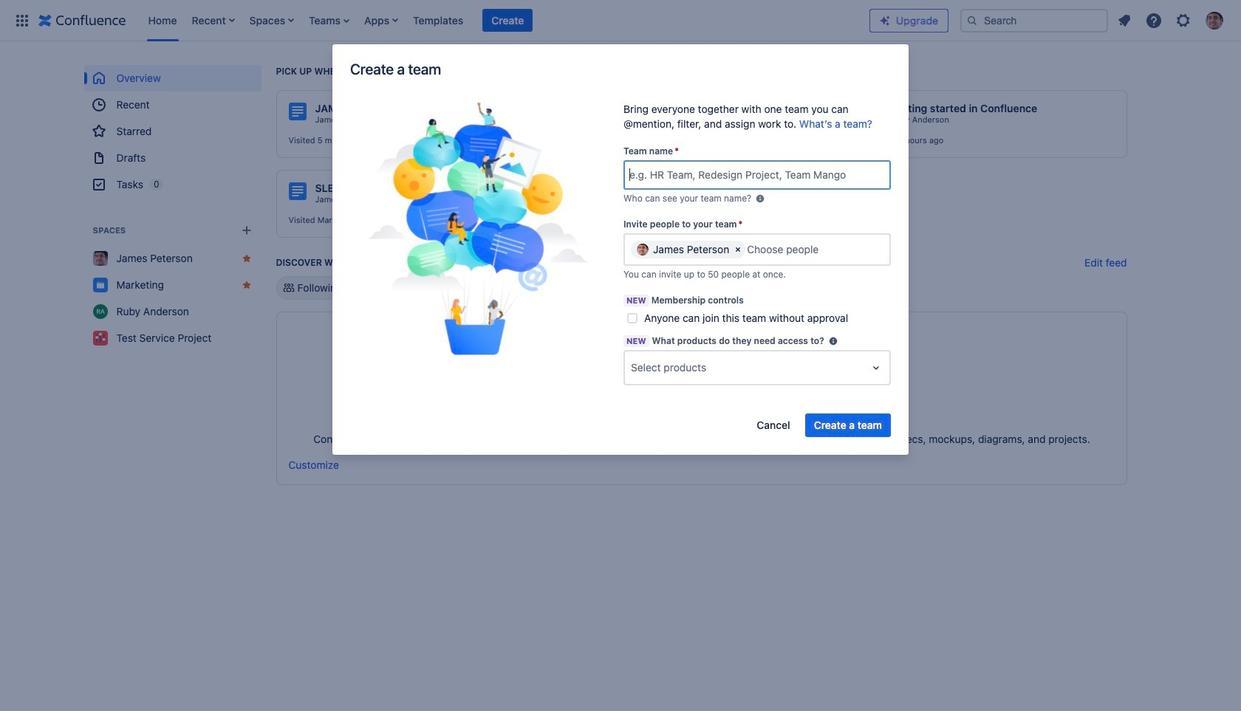 Task type: vqa. For each thing, say whether or not it's contained in the screenshot.
main content
no



Task type: describe. For each thing, give the bounding box(es) containing it.
1 horizontal spatial list item
[[305, 0, 354, 41]]

0 horizontal spatial list
[[141, 0, 870, 41]]

search image
[[967, 14, 978, 26]]

1 horizontal spatial list
[[1111, 7, 1233, 34]]

global element
[[9, 0, 870, 41]]

list item inside global element
[[483, 8, 533, 32]]

create a team element
[[351, 102, 605, 359]]

clear image
[[732, 244, 744, 256]]

Choose people text field
[[747, 242, 838, 257]]

Search field
[[961, 8, 1108, 32]]

unstar this space image
[[241, 279, 252, 291]]

0 horizontal spatial list item
[[187, 0, 239, 41]]

settings icon image
[[1175, 11, 1193, 29]]



Task type: locate. For each thing, give the bounding box(es) containing it.
create a space image
[[238, 222, 255, 239]]

2 horizontal spatial list item
[[483, 8, 533, 32]]

list item
[[187, 0, 239, 41], [305, 0, 354, 41], [483, 8, 533, 32]]

None search field
[[961, 8, 1108, 32]]

group
[[84, 65, 261, 198]]

e.g. HR Team, Redesign Project, Team Mango field
[[625, 162, 890, 188]]

list
[[141, 0, 870, 41], [1111, 7, 1233, 34]]

your team name is visible to anyone in your organisation. it may be visible on work shared outside your organisation. image
[[755, 193, 766, 205]]

confluence image
[[38, 11, 126, 29], [38, 11, 126, 29]]

open image
[[868, 359, 885, 377]]

create a team image
[[367, 102, 589, 355]]

premium image
[[879, 14, 891, 26]]

select from this list of atlassian products used by your organization. the addition of any new licenses may affect billing.{br}if you're not an admin, your product requests will be sent to one for approval.{br}access to these products will not be automatically granted for future members added to this team. image
[[827, 335, 839, 347]]

banner
[[0, 0, 1241, 41]]

:wave: image
[[864, 103, 882, 121], [864, 103, 882, 121]]

unstar this space image
[[241, 253, 252, 265]]



